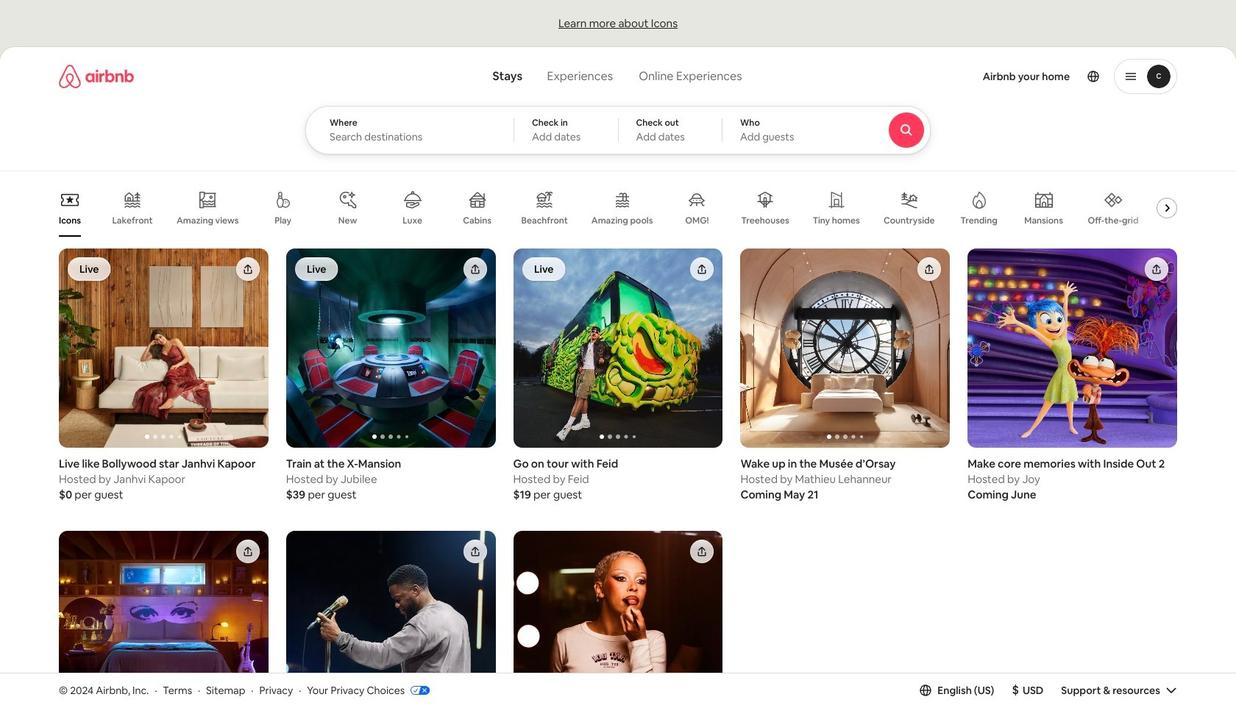Task type: describe. For each thing, give the bounding box(es) containing it.
profile element
[[765, 47, 1177, 106]]

what can we help you find? tab list
[[481, 60, 626, 93]]



Task type: vqa. For each thing, say whether or not it's contained in the screenshot.
your
no



Task type: locate. For each thing, give the bounding box(es) containing it.
None search field
[[305, 47, 971, 155]]

Search destinations search field
[[330, 130, 490, 143]]

group
[[59, 180, 1203, 237], [59, 249, 268, 448], [286, 249, 496, 448], [513, 249, 723, 448], [740, 249, 950, 448]]



